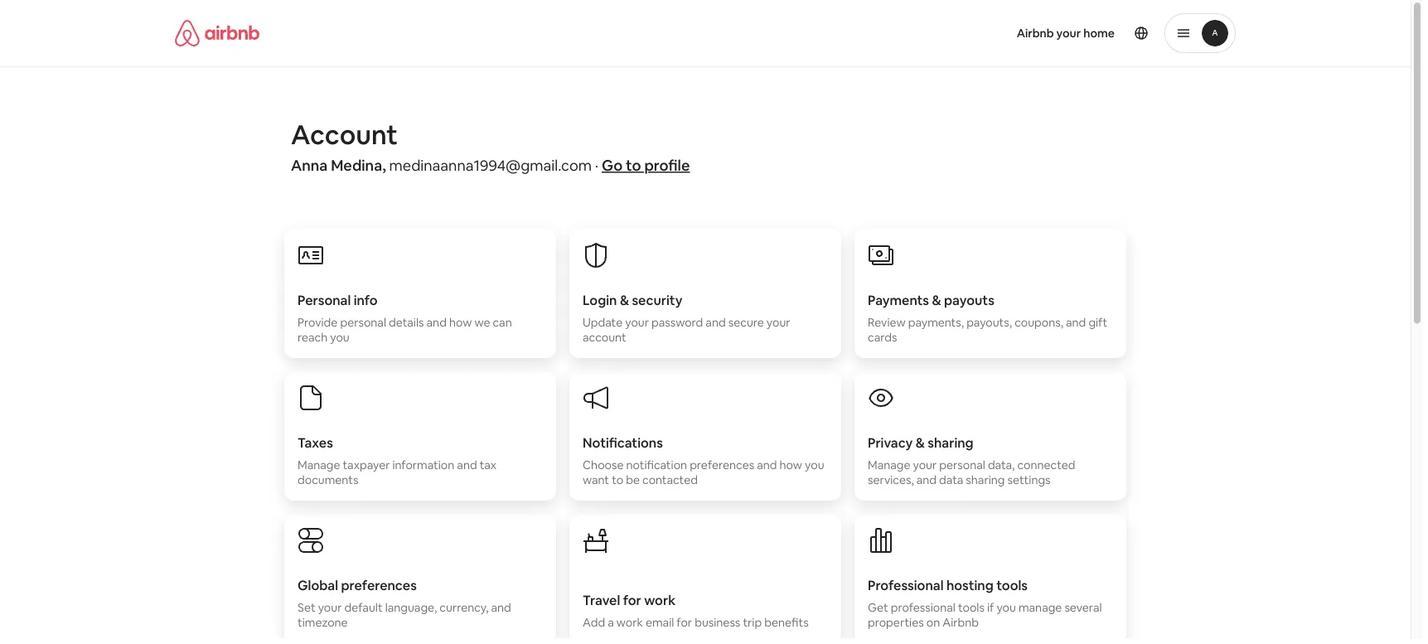 Task type: describe. For each thing, give the bounding box(es) containing it.
business
[[695, 615, 740, 630]]

you inside personal info provide personal details and how we can reach you
[[330, 330, 350, 345]]

how inside personal info provide personal details and how we can reach you
[[449, 315, 472, 330]]

add
[[583, 615, 605, 630]]

preferences inside global preferences set your default language, currency, and timezone
[[341, 576, 417, 593]]

notifications
[[583, 434, 663, 451]]

payments & payouts review payments, payouts, coupons, and gift cards
[[868, 291, 1108, 345]]

airbnb inside professional hosting tools get professional tools if you manage several properties on airbnb
[[943, 615, 979, 630]]

you inside professional hosting tools get professional tools if you manage several properties on airbnb
[[997, 600, 1016, 615]]

notifications choose notification preferences and how you want to be contacted
[[583, 434, 824, 487]]

anna
[[291, 156, 328, 175]]

& for payouts
[[932, 291, 941, 308]]

be
[[626, 472, 640, 487]]

and inside global preferences set your default language, currency, and timezone
[[491, 600, 511, 615]]

properties
[[868, 615, 924, 630]]

your inside "profile" element
[[1057, 26, 1081, 41]]

profile
[[644, 156, 690, 175]]

·
[[595, 156, 599, 175]]

language,
[[385, 600, 437, 615]]

secure
[[728, 315, 764, 330]]

details
[[389, 315, 424, 330]]

information
[[392, 458, 454, 472]]

medinaanna1994@gmail.com
[[389, 156, 592, 175]]

you inside notifications choose notification preferences and how you want to be contacted
[[805, 458, 824, 472]]

login
[[583, 291, 617, 308]]

to inside account anna medina , medinaanna1994@gmail.com · go to profile
[[626, 156, 641, 175]]

go to profile link
[[602, 156, 690, 175]]

account anna medina , medinaanna1994@gmail.com · go to profile
[[291, 117, 690, 175]]

0 vertical spatial for
[[623, 591, 641, 608]]

and inside personal info provide personal details and how we can reach you
[[427, 315, 447, 330]]

airbnb inside "profile" element
[[1017, 26, 1054, 41]]

password
[[652, 315, 703, 330]]

and inside notifications choose notification preferences and how you want to be contacted
[[757, 458, 777, 472]]

email
[[646, 615, 674, 630]]

cards
[[868, 330, 897, 345]]

account
[[583, 330, 626, 345]]

coupons,
[[1015, 315, 1063, 330]]

update
[[583, 315, 623, 330]]

several
[[1065, 600, 1102, 615]]

privacy & sharing manage your personal data, connected services, and data sharing settings
[[868, 434, 1076, 487]]

airbnb your home link
[[1007, 16, 1125, 51]]

notification
[[626, 458, 687, 472]]

to inside notifications choose notification preferences and how you want to be contacted
[[612, 472, 623, 487]]

payouts
[[944, 291, 995, 308]]

home
[[1084, 26, 1115, 41]]

0 horizontal spatial work
[[617, 615, 643, 630]]

& for sharing
[[916, 434, 925, 451]]

we
[[474, 315, 490, 330]]

personal
[[298, 291, 351, 308]]

personal inside personal info provide personal details and how we can reach you
[[340, 315, 386, 330]]

security
[[632, 291, 683, 308]]

on
[[926, 615, 940, 630]]

data
[[939, 472, 963, 487]]

professional
[[891, 600, 956, 615]]

review
[[868, 315, 906, 330]]

benefits
[[764, 615, 809, 630]]

your down security
[[625, 315, 649, 330]]

payments
[[868, 291, 929, 308]]

a
[[608, 615, 614, 630]]

your inside global preferences set your default language, currency, and timezone
[[318, 600, 342, 615]]

gift
[[1089, 315, 1108, 330]]



Task type: vqa. For each thing, say whether or not it's contained in the screenshot.
"Reservation"
no



Task type: locate. For each thing, give the bounding box(es) containing it.
2 horizontal spatial &
[[932, 291, 941, 308]]

manage inside taxes manage taxpayer information and tax documents
[[298, 458, 340, 472]]

taxpayer
[[343, 458, 390, 472]]

settings
[[1007, 472, 1051, 487]]

2 manage from the left
[[868, 458, 910, 472]]

sharing up data
[[928, 434, 974, 451]]

preferences
[[690, 458, 754, 472], [341, 576, 417, 593]]

your inside privacy & sharing manage your personal data, connected services, and data sharing settings
[[913, 458, 937, 472]]

1 vertical spatial work
[[617, 615, 643, 630]]

for
[[623, 591, 641, 608], [677, 615, 692, 630]]

tools
[[996, 576, 1028, 593], [958, 600, 985, 615]]

how
[[449, 315, 472, 330], [780, 458, 802, 472]]

1 vertical spatial personal
[[939, 458, 985, 472]]

0 vertical spatial to
[[626, 156, 641, 175]]

medina
[[331, 156, 382, 175]]

0 horizontal spatial airbnb
[[943, 615, 979, 630]]

& right 'privacy'
[[916, 434, 925, 451]]

choose
[[583, 458, 624, 472]]

taxes manage taxpayer information and tax documents
[[298, 434, 497, 487]]

0 horizontal spatial preferences
[[341, 576, 417, 593]]

timezone
[[298, 615, 348, 630]]

travel for work add a work email for business trip benefits
[[583, 591, 809, 630]]

1 horizontal spatial to
[[626, 156, 641, 175]]

your right set
[[318, 600, 342, 615]]

1 vertical spatial airbnb
[[943, 615, 979, 630]]

reach
[[298, 330, 328, 345]]

1 horizontal spatial tools
[[996, 576, 1028, 593]]

work
[[644, 591, 676, 608], [617, 615, 643, 630]]

work up 'email'
[[644, 591, 676, 608]]

0 vertical spatial you
[[330, 330, 350, 345]]

login & security update your password and secure your account
[[583, 291, 790, 345]]

your left home
[[1057, 26, 1081, 41]]

can
[[493, 315, 512, 330]]

0 vertical spatial preferences
[[690, 458, 754, 472]]

personal left data,
[[939, 458, 985, 472]]

preferences inside notifications choose notification preferences and how you want to be contacted
[[690, 458, 754, 472]]

0 horizontal spatial &
[[620, 291, 629, 308]]

1 horizontal spatial &
[[916, 434, 925, 451]]

& inside privacy & sharing manage your personal data, connected services, and data sharing settings
[[916, 434, 925, 451]]

1 horizontal spatial manage
[[868, 458, 910, 472]]

1 horizontal spatial for
[[677, 615, 692, 630]]

you right if
[[997, 600, 1016, 615]]

personal
[[340, 315, 386, 330], [939, 458, 985, 472]]

global
[[298, 576, 338, 593]]

payments,
[[908, 315, 964, 330]]

0 vertical spatial airbnb
[[1017, 26, 1054, 41]]

travel
[[583, 591, 620, 608]]

&
[[620, 291, 629, 308], [932, 291, 941, 308], [916, 434, 925, 451]]

0 horizontal spatial to
[[612, 472, 623, 487]]

0 vertical spatial personal
[[340, 315, 386, 330]]

0 horizontal spatial for
[[623, 591, 641, 608]]

for right 'email'
[[677, 615, 692, 630]]

tools left if
[[958, 600, 985, 615]]

1 horizontal spatial preferences
[[690, 458, 754, 472]]

sharing
[[928, 434, 974, 451], [966, 472, 1005, 487]]

airbnb left home
[[1017, 26, 1054, 41]]

provide
[[298, 315, 338, 330]]

1 vertical spatial to
[[612, 472, 623, 487]]

and
[[427, 315, 447, 330], [706, 315, 726, 330], [1066, 315, 1086, 330], [457, 458, 477, 472], [757, 458, 777, 472], [917, 472, 937, 487], [491, 600, 511, 615]]

manage
[[1019, 600, 1062, 615]]

1 manage from the left
[[298, 458, 340, 472]]

professional hosting tools get professional tools if you manage several properties on airbnb
[[868, 576, 1102, 630]]

& inside the payments & payouts review payments, payouts, coupons, and gift cards
[[932, 291, 941, 308]]

personal down info
[[340, 315, 386, 330]]

contacted
[[642, 472, 698, 487]]

to left be
[[612, 472, 623, 487]]

professional
[[868, 576, 944, 593]]

0 vertical spatial how
[[449, 315, 472, 330]]

for right travel
[[623, 591, 641, 608]]

& up payments,
[[932, 291, 941, 308]]

you
[[330, 330, 350, 345], [805, 458, 824, 472], [997, 600, 1016, 615]]

airbnb
[[1017, 26, 1054, 41], [943, 615, 979, 630]]

privacy
[[868, 434, 913, 451]]

airbnb right on
[[943, 615, 979, 630]]

1 vertical spatial how
[[780, 458, 802, 472]]

0 horizontal spatial you
[[330, 330, 350, 345]]

hosting
[[946, 576, 994, 593]]

profile element
[[725, 0, 1236, 66]]

0 vertical spatial work
[[644, 591, 676, 608]]

1 horizontal spatial you
[[805, 458, 824, 472]]

0 horizontal spatial how
[[449, 315, 472, 330]]

get
[[868, 600, 888, 615]]

1 vertical spatial preferences
[[341, 576, 417, 593]]

1 horizontal spatial airbnb
[[1017, 26, 1054, 41]]

you right reach
[[330, 330, 350, 345]]

your left data
[[913, 458, 937, 472]]

preferences right notification
[[690, 458, 754, 472]]

& for security
[[620, 291, 629, 308]]

and inside taxes manage taxpayer information and tax documents
[[457, 458, 477, 472]]

services,
[[868, 472, 914, 487]]

if
[[987, 600, 994, 615]]

preferences up default
[[341, 576, 417, 593]]

& inside "login & security update your password and secure your account"
[[620, 291, 629, 308]]

0 vertical spatial tools
[[996, 576, 1028, 593]]

1 vertical spatial sharing
[[966, 472, 1005, 487]]

2 horizontal spatial you
[[997, 600, 1016, 615]]

want
[[583, 472, 609, 487]]

you left services,
[[805, 458, 824, 472]]

1 vertical spatial you
[[805, 458, 824, 472]]

info
[[354, 291, 378, 308]]

how inside notifications choose notification preferences and how you want to be contacted
[[780, 458, 802, 472]]

default
[[344, 600, 383, 615]]

documents
[[298, 472, 358, 487]]

data,
[[988, 458, 1015, 472]]

personal inside privacy & sharing manage your personal data, connected services, and data sharing settings
[[939, 458, 985, 472]]

1 horizontal spatial work
[[644, 591, 676, 608]]

1 horizontal spatial how
[[780, 458, 802, 472]]

2 vertical spatial you
[[997, 600, 1016, 615]]

,
[[382, 156, 386, 175]]

0 horizontal spatial tools
[[958, 600, 985, 615]]

manage
[[298, 458, 340, 472], [868, 458, 910, 472]]

0 horizontal spatial personal
[[340, 315, 386, 330]]

manage inside privacy & sharing manage your personal data, connected services, and data sharing settings
[[868, 458, 910, 472]]

0 vertical spatial sharing
[[928, 434, 974, 451]]

go
[[602, 156, 623, 175]]

tax
[[480, 458, 497, 472]]

tools up manage
[[996, 576, 1028, 593]]

1 horizontal spatial personal
[[939, 458, 985, 472]]

manage down 'privacy'
[[868, 458, 910, 472]]

airbnb your home
[[1017, 26, 1115, 41]]

to right go
[[626, 156, 641, 175]]

and inside "login & security update your password and secure your account"
[[706, 315, 726, 330]]

to
[[626, 156, 641, 175], [612, 472, 623, 487]]

set
[[298, 600, 315, 615]]

your
[[1057, 26, 1081, 41], [625, 315, 649, 330], [767, 315, 790, 330], [913, 458, 937, 472], [318, 600, 342, 615]]

personal info provide personal details and how we can reach you
[[298, 291, 512, 345]]

& right login
[[620, 291, 629, 308]]

trip
[[743, 615, 762, 630]]

1 vertical spatial for
[[677, 615, 692, 630]]

account
[[291, 117, 398, 152]]

and inside the payments & payouts review payments, payouts, coupons, and gift cards
[[1066, 315, 1086, 330]]

your right secure
[[767, 315, 790, 330]]

1 vertical spatial tools
[[958, 600, 985, 615]]

currency,
[[440, 600, 489, 615]]

0 horizontal spatial manage
[[298, 458, 340, 472]]

taxes
[[298, 434, 333, 451]]

and inside privacy & sharing manage your personal data, connected services, and data sharing settings
[[917, 472, 937, 487]]

connected
[[1017, 458, 1076, 472]]

sharing right data
[[966, 472, 1005, 487]]

manage down taxes
[[298, 458, 340, 472]]

global preferences set your default language, currency, and timezone
[[298, 576, 511, 630]]

payouts,
[[967, 315, 1012, 330]]

work right the a
[[617, 615, 643, 630]]



